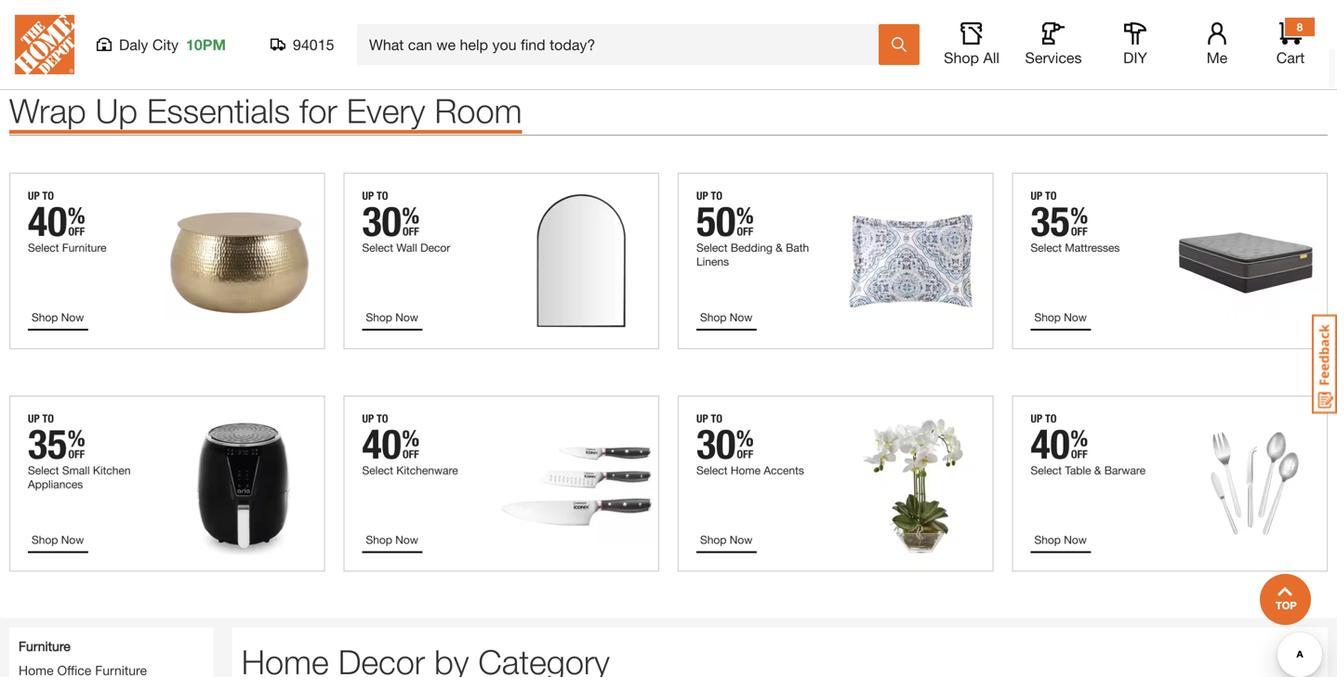 Task type: vqa. For each thing, say whether or not it's contained in the screenshot.
every
yes



Task type: describe. For each thing, give the bounding box(es) containing it.
shop
[[944, 49, 979, 66]]

up to 40% off select furniture image
[[9, 173, 325, 349]]

up to 40% off tableware and bar image
[[1012, 396, 1328, 572]]

up to 35% off image
[[19, 0, 1319, 30]]

cart 8
[[1277, 20, 1305, 66]]

up to 35% off select mattresses image
[[1012, 173, 1328, 349]]

me button
[[1188, 22, 1247, 67]]

me
[[1207, 49, 1228, 66]]

10pm
[[186, 36, 226, 53]]

every
[[347, 91, 425, 130]]

room
[[435, 91, 522, 130]]

up to 30% off select wall decor image
[[344, 173, 659, 349]]

services
[[1025, 49, 1082, 66]]

shop all button
[[942, 22, 1002, 67]]



Task type: locate. For each thing, give the bounding box(es) containing it.
furniture link
[[19, 638, 70, 657]]

94015
[[293, 36, 334, 53]]

services button
[[1024, 22, 1083, 67]]

all
[[983, 49, 1000, 66]]

essentials
[[147, 91, 290, 130]]

up to 35% off select kitchen appliances image
[[9, 396, 325, 572]]

feedback link image
[[1312, 314, 1337, 415]]

up to 50% off select bedding & bath linens image
[[678, 173, 994, 349]]

for
[[299, 91, 337, 130]]

What can we help you find today? search field
[[369, 25, 878, 64]]

daly
[[119, 36, 148, 53]]

diy
[[1123, 49, 1147, 66]]

city
[[152, 36, 179, 53]]

8
[[1297, 20, 1303, 33]]

94015 button
[[271, 35, 335, 54]]

up to 30% off select home accents image
[[678, 396, 994, 572]]

up
[[96, 91, 138, 130]]

cart
[[1277, 49, 1305, 66]]

shop all
[[944, 49, 1000, 66]]

wrap
[[9, 91, 86, 130]]

up to 40% off select kitchenware image
[[344, 396, 659, 572]]

the home depot logo image
[[15, 15, 74, 74]]

wrap up essentials for every room
[[9, 91, 522, 130]]

diy button
[[1106, 22, 1165, 67]]

daly city 10pm
[[119, 36, 226, 53]]

furniture
[[19, 639, 70, 655]]



